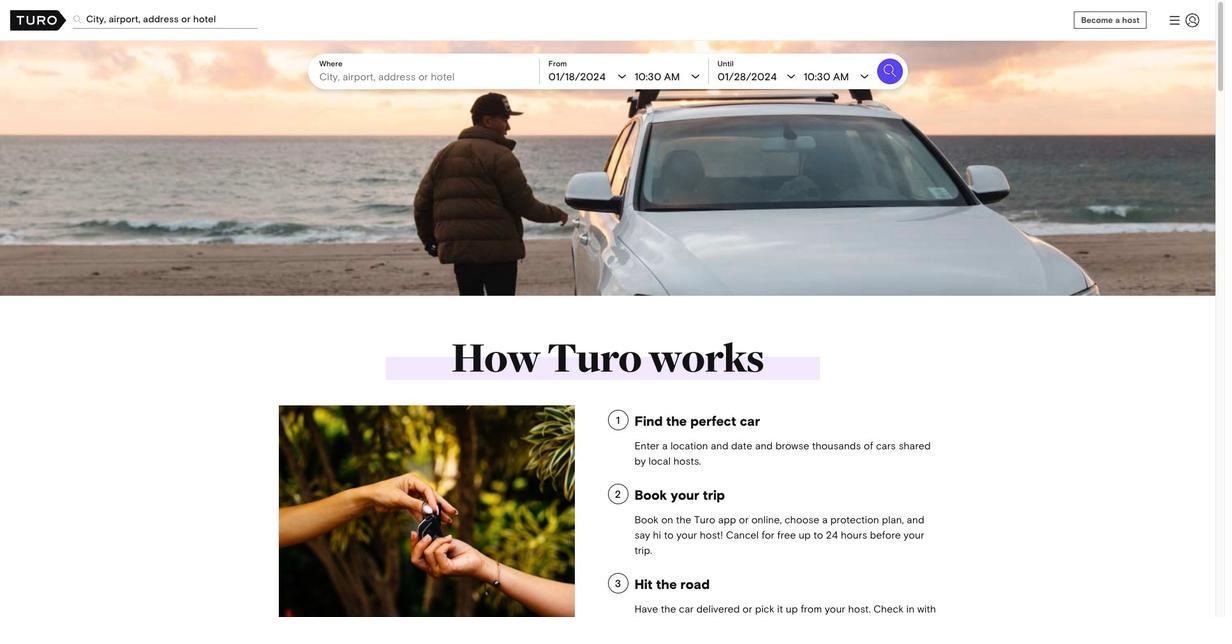 Task type: describe. For each thing, give the bounding box(es) containing it.
turo host handing keys to guest image
[[279, 406, 575, 618]]

1 vertical spatial city, airport, address or hotel field
[[319, 69, 533, 84]]

turo image
[[10, 10, 66, 30]]



Task type: locate. For each thing, give the bounding box(es) containing it.
menu element
[[1162, 7, 1205, 33]]

City, airport, address or hotel field
[[73, 10, 258, 29], [319, 69, 533, 84]]

None field
[[73, 0, 1067, 38], [319, 69, 533, 84], [73, 0, 1067, 38], [319, 69, 533, 84]]

0 horizontal spatial city, airport, address or hotel field
[[73, 10, 258, 29]]

1 horizontal spatial city, airport, address or hotel field
[[319, 69, 533, 84]]

0 vertical spatial city, airport, address or hotel field
[[73, 10, 258, 29]]



